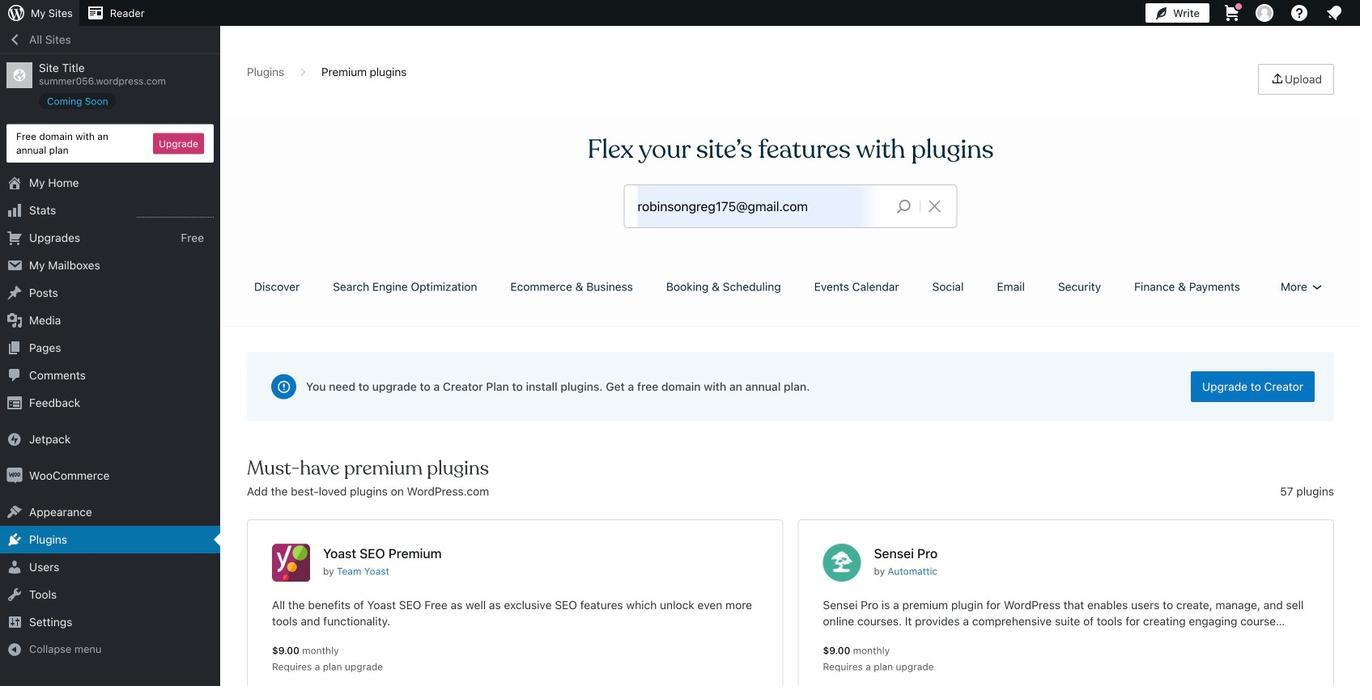 Task type: describe. For each thing, give the bounding box(es) containing it.
open search image
[[884, 195, 924, 218]]

1 img image from the top
[[6, 432, 23, 448]]

manage your notifications image
[[1325, 3, 1344, 23]]

2 plugin icon image from the left
[[823, 544, 861, 582]]

my profile image
[[1256, 4, 1273, 22]]

help image
[[1290, 3, 1309, 23]]



Task type: vqa. For each thing, say whether or not it's contained in the screenshot.
img
yes



Task type: locate. For each thing, give the bounding box(es) containing it.
1 vertical spatial img image
[[6, 468, 23, 484]]

img image
[[6, 432, 23, 448], [6, 468, 23, 484]]

Search search field
[[638, 185, 884, 227]]

main content
[[241, 64, 1340, 687]]

close search image
[[914, 197, 955, 216]]

0 vertical spatial img image
[[6, 432, 23, 448]]

plugin icon image
[[272, 544, 310, 582], [823, 544, 861, 582]]

None search field
[[625, 185, 957, 227]]

0 horizontal spatial plugin icon image
[[272, 544, 310, 582]]

2 img image from the top
[[6, 468, 23, 484]]

1 horizontal spatial plugin icon image
[[823, 544, 861, 582]]

highest hourly views 0 image
[[137, 207, 214, 218]]

1 plugin icon image from the left
[[272, 544, 310, 582]]

my shopping cart image
[[1222, 3, 1242, 23]]



